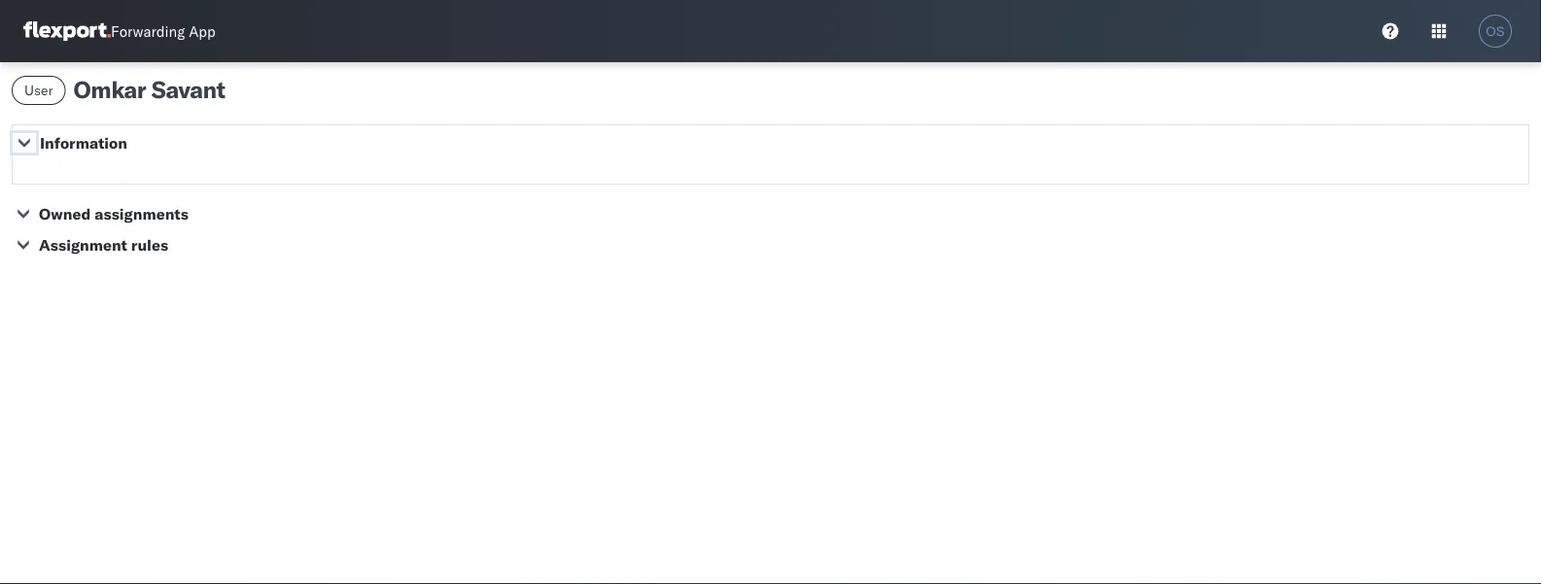 Task type: describe. For each thing, give the bounding box(es) containing it.
app
[[189, 22, 216, 40]]

omkar savant
[[74, 75, 225, 104]]

owned
[[39, 204, 91, 224]]

forwarding
[[111, 22, 185, 40]]

os
[[1487, 24, 1505, 38]]

savant
[[151, 75, 225, 104]]

flexport. image
[[23, 21, 111, 41]]

user
[[24, 82, 53, 99]]

omkar
[[74, 75, 146, 104]]

forwarding app
[[111, 22, 216, 40]]

owned assignments
[[39, 204, 189, 224]]

os button
[[1474, 9, 1518, 53]]

assignment rules
[[39, 235, 168, 255]]



Task type: vqa. For each thing, say whether or not it's contained in the screenshot.
Ocean Fcl for FLEX-2221422
no



Task type: locate. For each thing, give the bounding box(es) containing it.
rules
[[131, 235, 168, 255]]

assignment
[[39, 235, 127, 255]]

assignments
[[95, 204, 189, 224]]

forwarding app link
[[23, 21, 216, 41]]

information
[[40, 133, 127, 153]]



